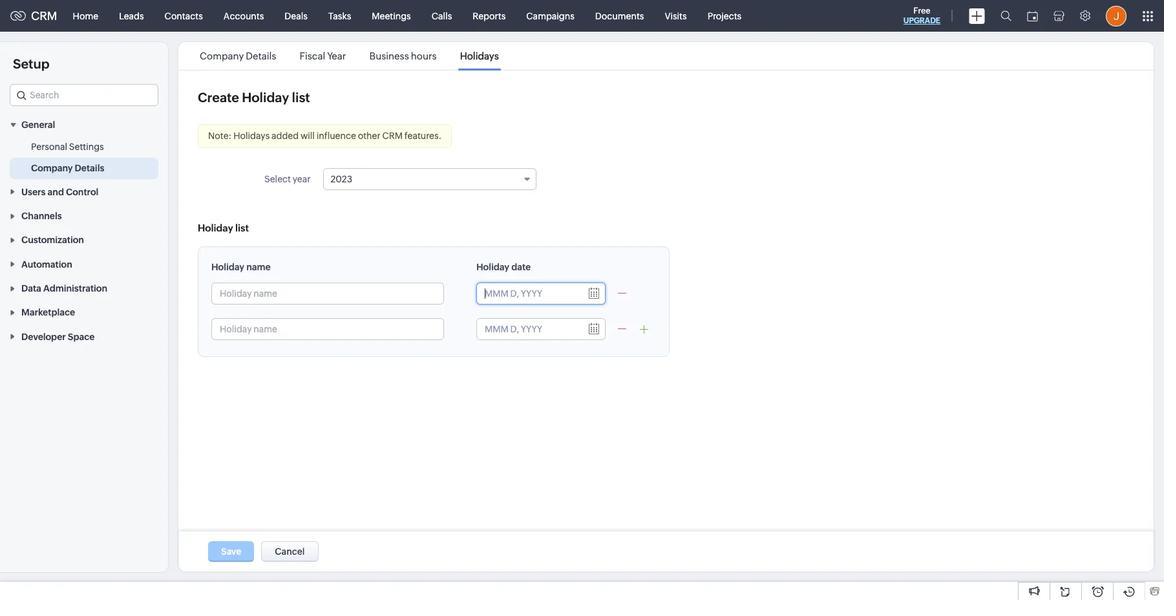 Task type: vqa. For each thing, say whether or not it's contained in the screenshot.
King for High
no



Task type: describe. For each thing, give the bounding box(es) containing it.
setup
[[13, 56, 49, 71]]

developer
[[21, 332, 66, 342]]

date
[[512, 262, 531, 272]]

profile element
[[1099, 0, 1135, 31]]

personal settings link
[[31, 141, 104, 154]]

projects
[[708, 11, 742, 21]]

tasks link
[[318, 0, 362, 31]]

profile image
[[1107, 5, 1127, 26]]

deals
[[285, 11, 308, 21]]

MMM d, yyyy text field
[[477, 283, 581, 304]]

holiday for holiday list
[[198, 223, 233, 233]]

customization
[[21, 235, 84, 245]]

automation button
[[0, 252, 168, 276]]

automation
[[21, 259, 72, 270]]

control
[[66, 187, 99, 197]]

name
[[247, 262, 271, 272]]

and
[[48, 187, 64, 197]]

business hours
[[370, 50, 437, 61]]

meetings link
[[362, 0, 422, 31]]

reports
[[473, 11, 506, 21]]

documents
[[596, 11, 645, 21]]

channels button
[[0, 204, 168, 228]]

visits link
[[655, 0, 698, 31]]

will
[[301, 131, 315, 141]]

MMM d, yyyy text field
[[477, 319, 581, 340]]

list containing company details
[[188, 42, 511, 70]]

0 horizontal spatial company details link
[[31, 162, 104, 175]]

create holiday list
[[198, 90, 310, 105]]

projects link
[[698, 0, 752, 31]]

0 vertical spatial company details
[[200, 50, 276, 61]]

contacts
[[165, 11, 203, 21]]

create menu element
[[962, 0, 993, 31]]

fiscal
[[300, 50, 325, 61]]

create
[[198, 90, 239, 105]]

accounts
[[224, 11, 264, 21]]

users
[[21, 187, 46, 197]]

users and control
[[21, 187, 99, 197]]

influence
[[317, 131, 356, 141]]

note: holidays added will influence other crm features.
[[208, 131, 442, 141]]

campaigns
[[527, 11, 575, 21]]

data administration button
[[0, 276, 168, 300]]

contacts link
[[154, 0, 213, 31]]

create menu image
[[970, 8, 986, 24]]

free
[[914, 6, 931, 16]]

personal
[[31, 142, 67, 152]]

administration
[[43, 283, 107, 294]]

search image
[[1001, 10, 1012, 21]]

upgrade
[[904, 16, 941, 25]]

hours
[[411, 50, 437, 61]]

1 horizontal spatial details
[[246, 50, 276, 61]]

holiday for holiday date
[[477, 262, 510, 272]]

2023
[[331, 174, 353, 184]]

holidays link
[[458, 50, 501, 61]]

business
[[370, 50, 409, 61]]



Task type: locate. For each thing, give the bounding box(es) containing it.
tasks
[[329, 11, 351, 21]]

0 horizontal spatial list
[[235, 223, 249, 233]]

list up will
[[292, 90, 310, 105]]

added
[[272, 131, 299, 141]]

1 vertical spatial details
[[75, 163, 104, 174]]

accounts link
[[213, 0, 274, 31]]

0 horizontal spatial crm
[[31, 9, 57, 23]]

Holiday name text field
[[212, 283, 444, 304]]

1 horizontal spatial company
[[200, 50, 244, 61]]

developer space
[[21, 332, 95, 342]]

1 vertical spatial holidays
[[234, 131, 270, 141]]

0 vertical spatial details
[[246, 50, 276, 61]]

crm left home
[[31, 9, 57, 23]]

company details down personal settings link
[[31, 163, 104, 174]]

holidays right 'note:'
[[234, 131, 270, 141]]

general
[[21, 120, 55, 130]]

documents link
[[585, 0, 655, 31]]

leads
[[119, 11, 144, 21]]

cancel button
[[261, 541, 319, 562]]

cancel
[[275, 547, 305, 557]]

select year
[[265, 174, 311, 184]]

leads link
[[109, 0, 154, 31]]

search element
[[993, 0, 1020, 32]]

None field
[[10, 84, 158, 106]]

1 vertical spatial company details
[[31, 163, 104, 174]]

0 horizontal spatial company
[[31, 163, 73, 174]]

Holiday name text field
[[212, 319, 444, 340]]

1 vertical spatial company
[[31, 163, 73, 174]]

visits
[[665, 11, 687, 21]]

holiday left date
[[477, 262, 510, 272]]

holiday name
[[212, 262, 271, 272]]

users and control button
[[0, 179, 168, 204]]

company
[[200, 50, 244, 61], [31, 163, 73, 174]]

holidays
[[460, 50, 499, 61], [234, 131, 270, 141]]

holiday list
[[198, 223, 249, 233]]

company inside 'general' region
[[31, 163, 73, 174]]

customization button
[[0, 228, 168, 252]]

personal settings
[[31, 142, 104, 152]]

developer space button
[[0, 324, 168, 348]]

fiscal year link
[[298, 50, 348, 61]]

1 vertical spatial company details link
[[31, 162, 104, 175]]

reports link
[[463, 0, 516, 31]]

holiday left "name"
[[212, 262, 245, 272]]

data administration
[[21, 283, 107, 294]]

Search text field
[[10, 85, 158, 105]]

details inside company details link
[[75, 163, 104, 174]]

note:
[[208, 131, 232, 141]]

holiday up added
[[242, 90, 289, 105]]

select
[[265, 174, 291, 184]]

0 vertical spatial list
[[292, 90, 310, 105]]

business hours link
[[368, 50, 439, 61]]

1 horizontal spatial company details link
[[198, 50, 278, 61]]

space
[[68, 332, 95, 342]]

fiscal year
[[300, 50, 346, 61]]

data
[[21, 283, 41, 294]]

deals link
[[274, 0, 318, 31]]

settings
[[69, 142, 104, 152]]

holiday date
[[477, 262, 531, 272]]

year
[[327, 50, 346, 61]]

0 vertical spatial company details link
[[198, 50, 278, 61]]

campaigns link
[[516, 0, 585, 31]]

marketplace button
[[0, 300, 168, 324]]

company details
[[200, 50, 276, 61], [31, 163, 104, 174]]

calls
[[432, 11, 452, 21]]

details up create holiday list
[[246, 50, 276, 61]]

list
[[292, 90, 310, 105], [235, 223, 249, 233]]

general region
[[0, 137, 168, 179]]

0 vertical spatial crm
[[31, 9, 57, 23]]

holidays down reports link
[[460, 50, 499, 61]]

company up create
[[200, 50, 244, 61]]

holiday for holiday name
[[212, 262, 245, 272]]

company details link down personal settings link
[[31, 162, 104, 175]]

list
[[188, 42, 511, 70]]

calendar image
[[1028, 11, 1039, 21]]

free upgrade
[[904, 6, 941, 25]]

1 horizontal spatial crm
[[383, 131, 403, 141]]

meetings
[[372, 11, 411, 21]]

other
[[358, 131, 381, 141]]

marketplace
[[21, 307, 75, 318]]

1 horizontal spatial company details
[[200, 50, 276, 61]]

company details link down accounts
[[198, 50, 278, 61]]

0 vertical spatial company
[[200, 50, 244, 61]]

holiday up holiday name
[[198, 223, 233, 233]]

company details link
[[198, 50, 278, 61], [31, 162, 104, 175]]

crm link
[[10, 9, 57, 23]]

list up holiday name
[[235, 223, 249, 233]]

calls link
[[422, 0, 463, 31]]

home
[[73, 11, 98, 21]]

year
[[293, 174, 311, 184]]

0 horizontal spatial details
[[75, 163, 104, 174]]

details
[[246, 50, 276, 61], [75, 163, 104, 174]]

crm right other
[[383, 131, 403, 141]]

home link
[[62, 0, 109, 31]]

channels
[[21, 211, 62, 221]]

holiday
[[242, 90, 289, 105], [198, 223, 233, 233], [212, 262, 245, 272], [477, 262, 510, 272]]

features.
[[405, 131, 442, 141]]

0 horizontal spatial holidays
[[234, 131, 270, 141]]

1 vertical spatial crm
[[383, 131, 403, 141]]

0 horizontal spatial company details
[[31, 163, 104, 174]]

company down personal
[[31, 163, 73, 174]]

0 vertical spatial holidays
[[460, 50, 499, 61]]

general button
[[0, 113, 168, 137]]

company details down accounts
[[200, 50, 276, 61]]

1 horizontal spatial list
[[292, 90, 310, 105]]

1 vertical spatial list
[[235, 223, 249, 233]]

2023 field
[[324, 168, 537, 190]]

company details inside 'general' region
[[31, 163, 104, 174]]

details down settings
[[75, 163, 104, 174]]

1 horizontal spatial holidays
[[460, 50, 499, 61]]

crm
[[31, 9, 57, 23], [383, 131, 403, 141]]



